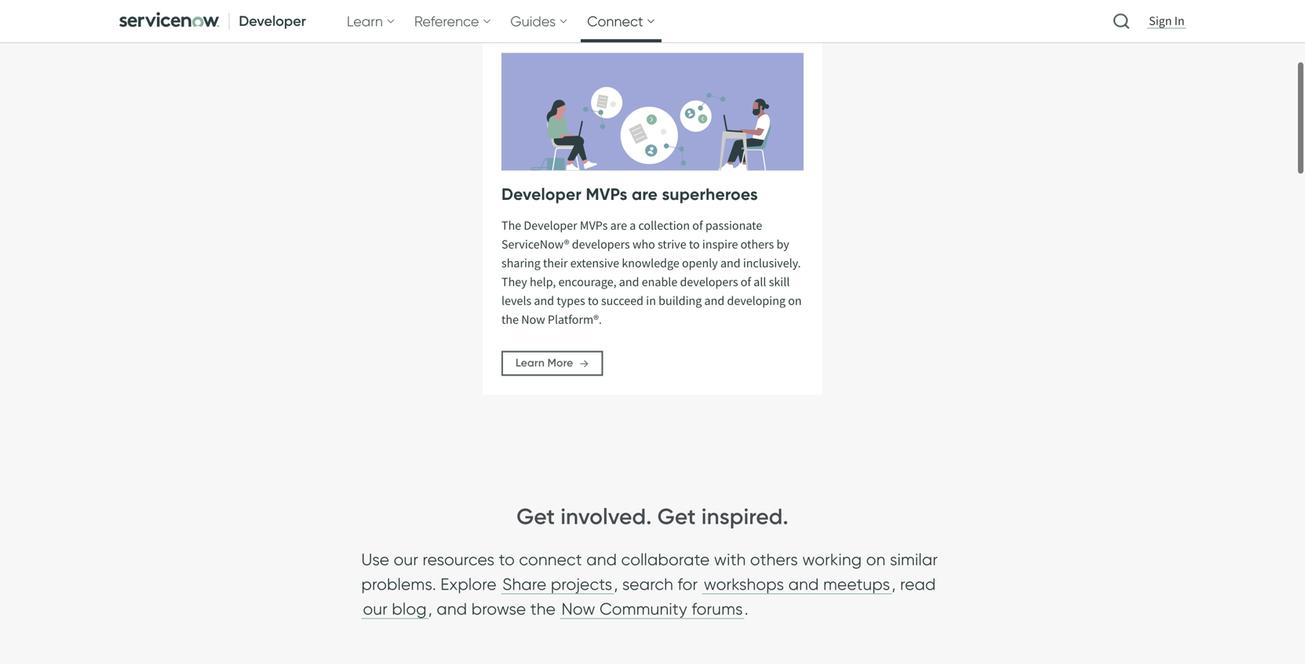 Task type: describe. For each thing, give the bounding box(es) containing it.
inspired.
[[702, 503, 789, 531]]

developer link
[[113, 0, 315, 42]]

the
[[530, 600, 556, 620]]

sign
[[1149, 13, 1172, 29]]

1 get from the left
[[517, 503, 555, 531]]

, for , and browse the
[[428, 600, 433, 620]]

and inside use our resources to connect and collaborate with others working on similar problems. explore
[[587, 550, 617, 570]]

, read
[[892, 575, 936, 595]]

developer
[[239, 12, 306, 30]]

use our resources to connect and collaborate with others working on similar problems. explore
[[361, 550, 938, 595]]

, for , search for
[[614, 575, 618, 595]]

reference
[[414, 13, 479, 30]]

sign in
[[1149, 13, 1185, 29]]

guides button
[[504, 0, 575, 42]]

explore
[[441, 575, 497, 595]]

connect
[[587, 13, 643, 30]]

connect button
[[581, 0, 662, 42]]

on
[[866, 550, 886, 570]]

search
[[622, 575, 674, 595]]

collaborate
[[621, 550, 710, 570]]

connect
[[519, 550, 582, 570]]

guides
[[511, 13, 556, 30]]

learn button
[[341, 0, 402, 42]]

reference button
[[408, 0, 498, 42]]



Task type: vqa. For each thing, say whether or not it's contained in the screenshot.
browse
yes



Task type: locate. For each thing, give the bounding box(es) containing it.
in
[[1175, 13, 1185, 29]]

and down involved.
[[587, 550, 617, 570]]

, for , read
[[892, 575, 896, 595]]

get
[[517, 503, 555, 531], [658, 503, 696, 531]]

get up connect
[[517, 503, 555, 531]]

.
[[745, 600, 749, 620]]

with
[[714, 550, 746, 570]]

get up collaborate
[[658, 503, 696, 531]]

and
[[587, 550, 617, 570], [437, 600, 467, 620]]

similar
[[890, 550, 938, 570]]

1 horizontal spatial and
[[587, 550, 617, 570]]

, search for
[[614, 575, 702, 595]]

get involved. get inspired.
[[517, 503, 789, 531]]

, and browse the
[[428, 600, 560, 620]]

2 get from the left
[[658, 503, 696, 531]]

and down explore
[[437, 600, 467, 620]]

others
[[750, 550, 798, 570]]

for
[[678, 575, 698, 595]]

resources
[[423, 550, 495, 570]]

0 vertical spatial and
[[587, 550, 617, 570]]

, down the problems.
[[428, 600, 433, 620]]

1 horizontal spatial get
[[658, 503, 696, 531]]

0 horizontal spatial get
[[517, 503, 555, 531]]

1 horizontal spatial ,
[[614, 575, 618, 595]]

1 vertical spatial and
[[437, 600, 467, 620]]

sign in button
[[1146, 12, 1188, 30]]

0 horizontal spatial and
[[437, 600, 467, 620]]

involved.
[[561, 503, 652, 531]]

0 horizontal spatial ,
[[428, 600, 433, 620]]

2 horizontal spatial ,
[[892, 575, 896, 595]]

,
[[614, 575, 618, 595], [892, 575, 896, 595], [428, 600, 433, 620]]

, left read
[[892, 575, 896, 595]]

working
[[803, 550, 862, 570]]

use
[[361, 550, 390, 570]]

to
[[499, 550, 515, 570]]

learn
[[347, 13, 383, 30]]

browse
[[472, 600, 526, 620]]

problems.
[[361, 575, 436, 595]]

read
[[900, 575, 936, 595]]

, left 'search'
[[614, 575, 618, 595]]

our
[[394, 550, 419, 570]]



